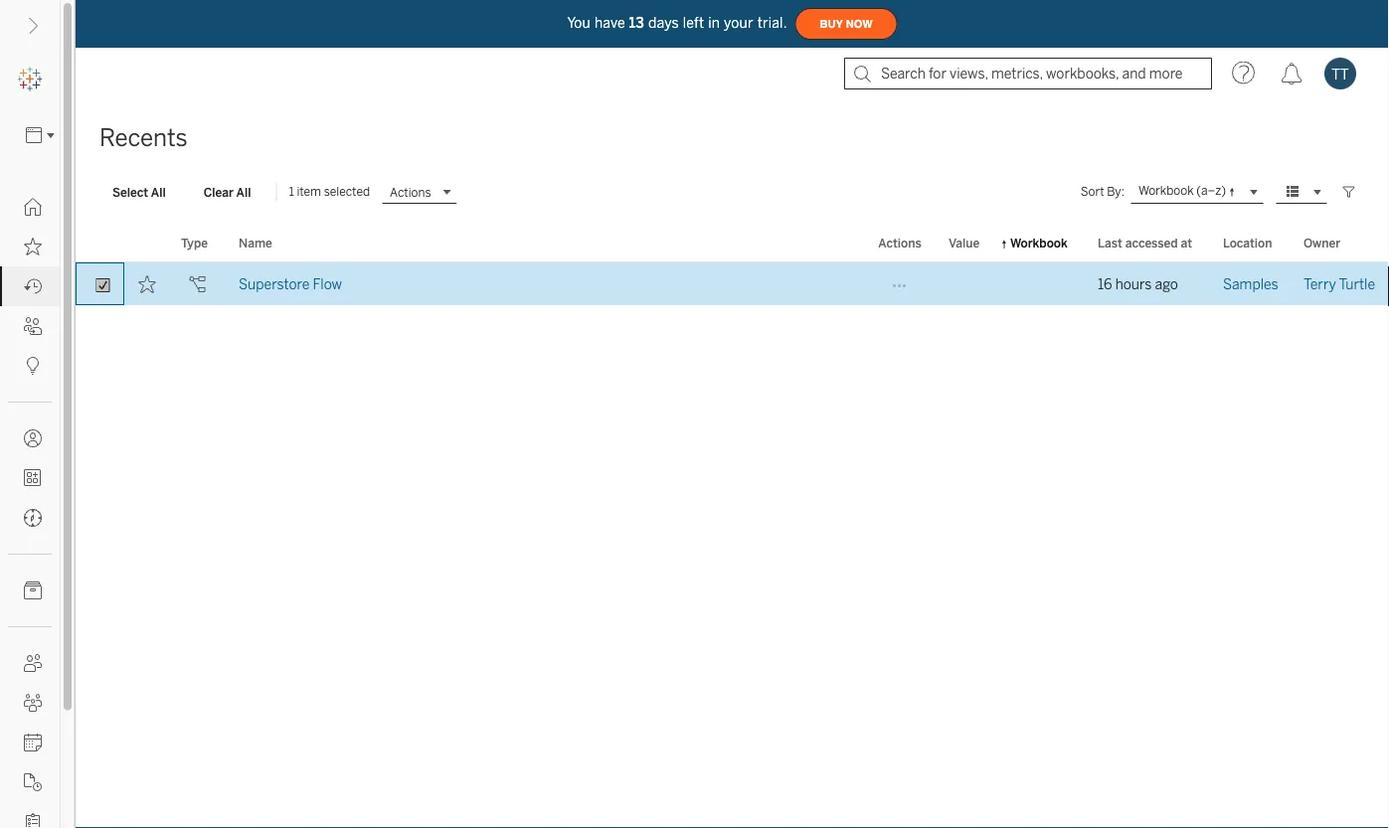 Task type: vqa. For each thing, say whether or not it's contained in the screenshot.
days
yes



Task type: locate. For each thing, give the bounding box(es) containing it.
trial.
[[757, 15, 787, 31]]

workbook left (a–z)
[[1139, 184, 1194, 198]]

at
[[1181, 236, 1192, 250]]

select all
[[112, 185, 166, 199]]

1 vertical spatial workbook
[[1010, 236, 1068, 250]]

buy now
[[820, 18, 873, 30]]

flow image
[[188, 275, 206, 293]]

row
[[76, 263, 1389, 306]]

cell
[[937, 263, 998, 306], [998, 263, 1086, 306]]

workbook for workbook (a–z)
[[1139, 184, 1194, 198]]

workbook (a–z) button
[[1131, 180, 1264, 204]]

0 horizontal spatial all
[[151, 185, 166, 199]]

actions
[[390, 185, 431, 199], [878, 236, 922, 250]]

name
[[239, 236, 272, 250]]

select
[[112, 185, 148, 199]]

now
[[846, 18, 873, 30]]

all
[[151, 185, 166, 199], [236, 185, 251, 199]]

all right clear at the left of the page
[[236, 185, 251, 199]]

row group
[[76, 263, 1389, 306]]

all right select
[[151, 185, 166, 199]]

recents
[[99, 124, 188, 152]]

1 horizontal spatial actions
[[878, 236, 922, 250]]

hours
[[1115, 276, 1152, 292]]

row group containing superstore flow
[[76, 263, 1389, 306]]

actions left value
[[878, 236, 922, 250]]

1 vertical spatial actions
[[878, 236, 922, 250]]

grid
[[76, 225, 1389, 828]]

workbook
[[1139, 184, 1194, 198], [1010, 236, 1068, 250]]

you have 13 days left in your trial.
[[567, 15, 787, 31]]

select all button
[[99, 180, 179, 204]]

workbook for workbook
[[1010, 236, 1068, 250]]

clear
[[204, 185, 234, 199]]

in
[[708, 15, 720, 31]]

workbook left last
[[1010, 236, 1068, 250]]

grid containing superstore flow
[[76, 225, 1389, 828]]

all for select all
[[151, 185, 166, 199]]

0 vertical spatial actions
[[390, 185, 431, 199]]

1 horizontal spatial workbook
[[1139, 184, 1194, 198]]

0 vertical spatial workbook
[[1139, 184, 1194, 198]]

0 horizontal spatial actions
[[390, 185, 431, 199]]

0 horizontal spatial workbook
[[1010, 236, 1068, 250]]

location
[[1223, 236, 1272, 250]]

1 horizontal spatial all
[[236, 185, 251, 199]]

have
[[595, 15, 625, 31]]

cell left '16'
[[998, 263, 1086, 306]]

2 all from the left
[[236, 185, 251, 199]]

workbook (a–z)
[[1139, 184, 1226, 198]]

actions right selected
[[390, 185, 431, 199]]

terry
[[1304, 276, 1336, 292]]

selected
[[324, 184, 370, 199]]

workbook inside popup button
[[1139, 184, 1194, 198]]

13
[[629, 15, 644, 31]]

you
[[567, 15, 591, 31]]

samples link
[[1223, 263, 1278, 306]]

1 all from the left
[[151, 185, 166, 199]]

terry turtle link
[[1304, 263, 1375, 306]]

list view image
[[1284, 183, 1302, 201]]

16 hours ago
[[1098, 276, 1178, 292]]

(a–z)
[[1197, 184, 1226, 198]]

samples
[[1223, 276, 1278, 292]]

cell down value
[[937, 263, 998, 306]]



Task type: describe. For each thing, give the bounding box(es) containing it.
buy now button
[[795, 8, 898, 40]]

1
[[289, 184, 294, 199]]

value
[[949, 236, 980, 250]]

actions inside grid
[[878, 236, 922, 250]]

all for clear all
[[236, 185, 251, 199]]

days
[[648, 15, 679, 31]]

16
[[1098, 276, 1112, 292]]

type
[[181, 236, 208, 250]]

actions inside "popup button"
[[390, 185, 431, 199]]

superstore flow
[[239, 276, 342, 292]]

by:
[[1107, 184, 1125, 199]]

navigation panel element
[[0, 60, 61, 828]]

1 item selected
[[289, 184, 370, 199]]

terry turtle
[[1304, 276, 1375, 292]]

Search for views, metrics, workbooks, and more text field
[[844, 58, 1212, 89]]

turtle
[[1339, 276, 1375, 292]]

last accessed at
[[1098, 236, 1192, 250]]

flow
[[313, 276, 342, 292]]

sort
[[1081, 184, 1104, 199]]

sort by:
[[1081, 184, 1125, 199]]

superstore flow link
[[239, 263, 342, 306]]

1 cell from the left
[[937, 263, 998, 306]]

superstore
[[239, 276, 310, 292]]

clear all
[[204, 185, 251, 199]]

row containing superstore flow
[[76, 263, 1389, 306]]

buy
[[820, 18, 843, 30]]

main navigation. press the up and down arrow keys to access links. element
[[0, 187, 60, 828]]

owner
[[1304, 236, 1341, 250]]

ago
[[1155, 276, 1178, 292]]

last
[[1098, 236, 1122, 250]]

clear all button
[[191, 180, 264, 204]]

item
[[297, 184, 321, 199]]

accessed
[[1125, 236, 1178, 250]]

your
[[724, 15, 753, 31]]

2 cell from the left
[[998, 263, 1086, 306]]

actions button
[[382, 180, 457, 204]]

left
[[683, 15, 704, 31]]



